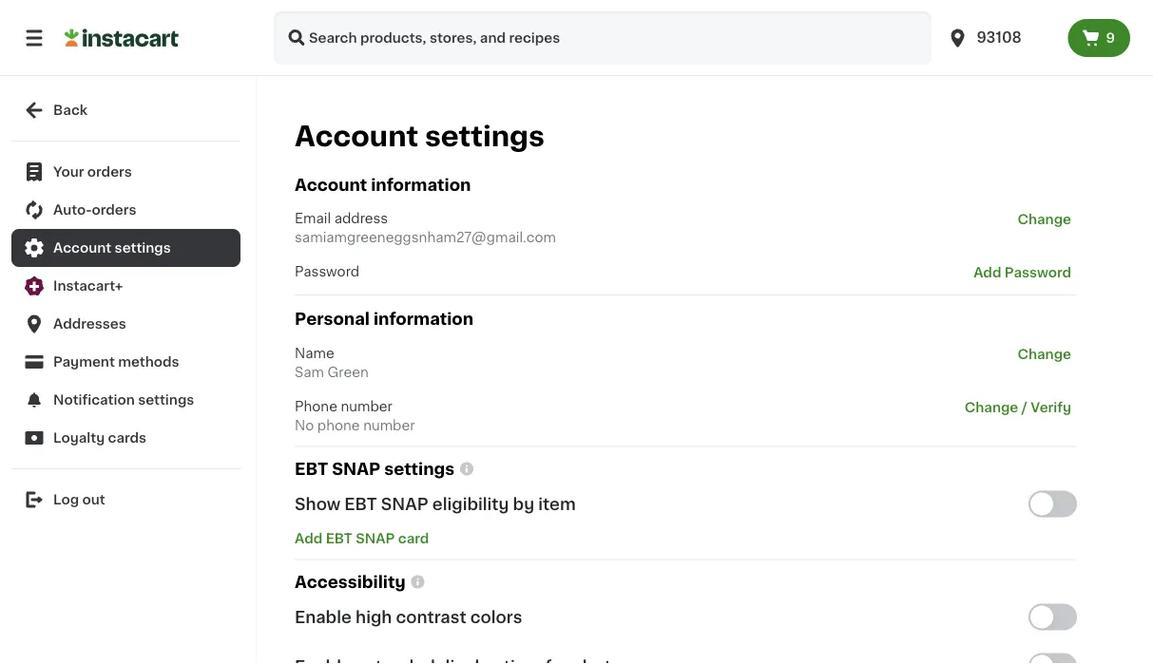 Task type: locate. For each thing, give the bounding box(es) containing it.
account settings up instacart+ link on the left top
[[53, 242, 171, 255]]

phone
[[318, 419, 360, 432]]

number up phone
[[341, 400, 393, 413]]

auto-
[[53, 204, 92, 217]]

add inside button
[[974, 266, 1002, 280]]

by
[[513, 496, 535, 513]]

change inside button
[[965, 401, 1019, 414]]

number
[[341, 400, 393, 413], [364, 419, 415, 432]]

None search field
[[274, 11, 932, 65]]

orders up the auto-orders
[[87, 166, 132, 179]]

0 horizontal spatial password
[[295, 266, 360, 279]]

change button up add password
[[1013, 209, 1078, 230]]

auto-orders
[[53, 204, 137, 217]]

account settings up account information
[[295, 123, 545, 150]]

instacart logo image
[[65, 27, 179, 49]]

loyalty cards link
[[11, 419, 241, 458]]

information
[[371, 177, 471, 194], [374, 312, 474, 328]]

2 vertical spatial ebt
[[326, 532, 353, 545]]

information for personal information
[[374, 312, 474, 328]]

1 vertical spatial snap
[[381, 496, 429, 513]]

number up ebt snap settings at the left bottom
[[364, 419, 415, 432]]

account up instacart+
[[53, 242, 111, 255]]

0 horizontal spatial add
[[295, 532, 323, 545]]

change / verify
[[965, 401, 1072, 414]]

notification
[[53, 394, 135, 407]]

0 vertical spatial account
[[295, 123, 419, 150]]

personal
[[295, 312, 370, 328]]

add password button
[[969, 263, 1078, 284]]

account information
[[295, 177, 471, 194]]

2 vertical spatial snap
[[356, 532, 395, 545]]

no
[[295, 419, 314, 432]]

add ebt snap card link
[[295, 532, 429, 545]]

payment methods
[[53, 356, 179, 369]]

change button
[[1013, 209, 1078, 230], [1013, 344, 1078, 365]]

orders for your orders
[[87, 166, 132, 179]]

0 vertical spatial add
[[974, 266, 1002, 280]]

instacart+ link
[[11, 267, 241, 305]]

change button for account information
[[1013, 209, 1078, 230]]

notification settings
[[53, 394, 194, 407]]

loyalty
[[53, 432, 105, 445]]

93108
[[977, 31, 1022, 45]]

9 button
[[1069, 19, 1131, 57]]

1 vertical spatial orders
[[92, 204, 137, 217]]

0 vertical spatial account settings
[[295, 123, 545, 150]]

ebt
[[295, 461, 328, 477], [345, 496, 377, 513], [326, 532, 353, 545]]

1 vertical spatial change button
[[1013, 344, 1078, 365]]

ebt for show
[[345, 496, 377, 513]]

1 vertical spatial add
[[295, 532, 323, 545]]

account settings
[[295, 123, 545, 150], [53, 242, 171, 255]]

orders
[[87, 166, 132, 179], [92, 204, 137, 217]]

1 vertical spatial account settings
[[53, 242, 171, 255]]

password inside add password button
[[1005, 266, 1072, 280]]

0 vertical spatial snap
[[332, 461, 381, 477]]

information down samiamgreeneggsnham27@gmail.com
[[374, 312, 474, 328]]

name
[[295, 347, 335, 360]]

ebt for add
[[326, 532, 353, 545]]

0 vertical spatial change button
[[1013, 209, 1078, 230]]

add for add ebt snap card
[[295, 532, 323, 545]]

1 vertical spatial ebt
[[345, 496, 377, 513]]

enable high contrast colors
[[295, 610, 523, 626]]

orders up account settings 'link'
[[92, 204, 137, 217]]

add
[[974, 266, 1002, 280], [295, 532, 323, 545]]

2 change button from the top
[[1013, 344, 1078, 365]]

show ebt snap eligibility by item
[[295, 496, 576, 513]]

0 vertical spatial change
[[1018, 213, 1072, 227]]

2 vertical spatial account
[[53, 242, 111, 255]]

phone
[[295, 400, 338, 413]]

ebt up add ebt snap card link
[[345, 496, 377, 513]]

add ebt snap card
[[295, 532, 429, 545]]

change left /
[[965, 401, 1019, 414]]

snap for add ebt snap card
[[356, 532, 395, 545]]

1 horizontal spatial password
[[1005, 266, 1072, 280]]

your orders link
[[11, 153, 241, 191]]

contrast
[[396, 610, 467, 626]]

password
[[295, 266, 360, 279], [1005, 266, 1072, 280]]

add for add password
[[974, 266, 1002, 280]]

0 vertical spatial information
[[371, 177, 471, 194]]

snap down phone
[[332, 461, 381, 477]]

0 horizontal spatial account settings
[[53, 242, 171, 255]]

eligibility
[[433, 496, 509, 513]]

information up 'email address samiamgreeneggsnham27@gmail.com'
[[371, 177, 471, 194]]

ebt up the show
[[295, 461, 328, 477]]

1 change button from the top
[[1013, 209, 1078, 230]]

2 vertical spatial change
[[965, 401, 1019, 414]]

settings
[[425, 123, 545, 150], [115, 242, 171, 255], [138, 394, 194, 407], [385, 461, 455, 477]]

account
[[295, 123, 419, 150], [295, 177, 367, 194], [53, 242, 111, 255]]

snap
[[332, 461, 381, 477], [381, 496, 429, 513], [356, 532, 395, 545]]

information for account information
[[371, 177, 471, 194]]

orders for auto-orders
[[92, 204, 137, 217]]

name sam green
[[295, 347, 369, 379]]

1 horizontal spatial account settings
[[295, 123, 545, 150]]

change
[[1018, 213, 1072, 227], [1018, 348, 1072, 361], [965, 401, 1019, 414]]

change up add password
[[1018, 213, 1072, 227]]

1 vertical spatial change
[[1018, 348, 1072, 361]]

1 vertical spatial information
[[374, 312, 474, 328]]

account up email at left
[[295, 177, 367, 194]]

your
[[53, 166, 84, 179]]

high
[[356, 610, 392, 626]]

address
[[335, 212, 388, 226]]

change up verify
[[1018, 348, 1072, 361]]

email address samiamgreeneggsnham27@gmail.com
[[295, 212, 556, 245]]

change button up verify
[[1013, 344, 1078, 365]]

snap up card on the bottom left of the page
[[381, 496, 429, 513]]

snap left card on the bottom left of the page
[[356, 532, 395, 545]]

0 vertical spatial orders
[[87, 166, 132, 179]]

ebt down the show
[[326, 532, 353, 545]]

1 horizontal spatial add
[[974, 266, 1002, 280]]

account up account information
[[295, 123, 419, 150]]



Task type: vqa. For each thing, say whether or not it's contained in the screenshot.
1st Change button from the top of the page
yes



Task type: describe. For each thing, give the bounding box(es) containing it.
notification settings link
[[11, 381, 241, 419]]

1 vertical spatial account
[[295, 177, 367, 194]]

samiamgreeneggsnham27@gmail.com
[[295, 231, 556, 245]]

personal information
[[295, 312, 474, 328]]

accessibility
[[295, 574, 406, 591]]

loyalty cards
[[53, 432, 147, 445]]

9
[[1107, 31, 1116, 45]]

your orders
[[53, 166, 132, 179]]

instacart+
[[53, 280, 123, 293]]

payment methods link
[[11, 343, 241, 381]]

1 vertical spatial number
[[364, 419, 415, 432]]

payment
[[53, 356, 115, 369]]

snap for show ebt snap eligibility by item
[[381, 496, 429, 513]]

methods
[[118, 356, 179, 369]]

show
[[295, 496, 341, 513]]

addresses
[[53, 318, 126, 331]]

log out link
[[11, 481, 241, 519]]

addresses link
[[11, 305, 241, 343]]

green
[[328, 366, 369, 379]]

0 vertical spatial ebt
[[295, 461, 328, 477]]

account settings link
[[11, 229, 241, 267]]

Search field
[[274, 11, 932, 65]]

/
[[1022, 401, 1028, 414]]

email
[[295, 212, 331, 226]]

auto-orders link
[[11, 191, 241, 229]]

enable
[[295, 610, 352, 626]]

account settings inside 'link'
[[53, 242, 171, 255]]

93108 button
[[947, 11, 1061, 65]]

card
[[398, 532, 429, 545]]

sam
[[295, 366, 324, 379]]

change button for personal information
[[1013, 344, 1078, 365]]

add password
[[974, 266, 1072, 280]]

log
[[53, 494, 79, 507]]

settings inside 'link'
[[115, 242, 171, 255]]

change / verify button
[[960, 397, 1078, 418]]

change for account information
[[1018, 213, 1072, 227]]

item
[[539, 496, 576, 513]]

93108 button
[[939, 11, 1069, 65]]

account inside 'link'
[[53, 242, 111, 255]]

change for personal information
[[1018, 348, 1072, 361]]

cards
[[108, 432, 147, 445]]

ebt snap settings
[[295, 461, 455, 477]]

verify
[[1031, 401, 1072, 414]]

phone number no phone number
[[295, 400, 415, 432]]

0 vertical spatial number
[[341, 400, 393, 413]]

back
[[53, 104, 88, 117]]

out
[[82, 494, 105, 507]]

colors
[[471, 610, 523, 626]]

log out
[[53, 494, 105, 507]]

back link
[[11, 91, 241, 129]]



